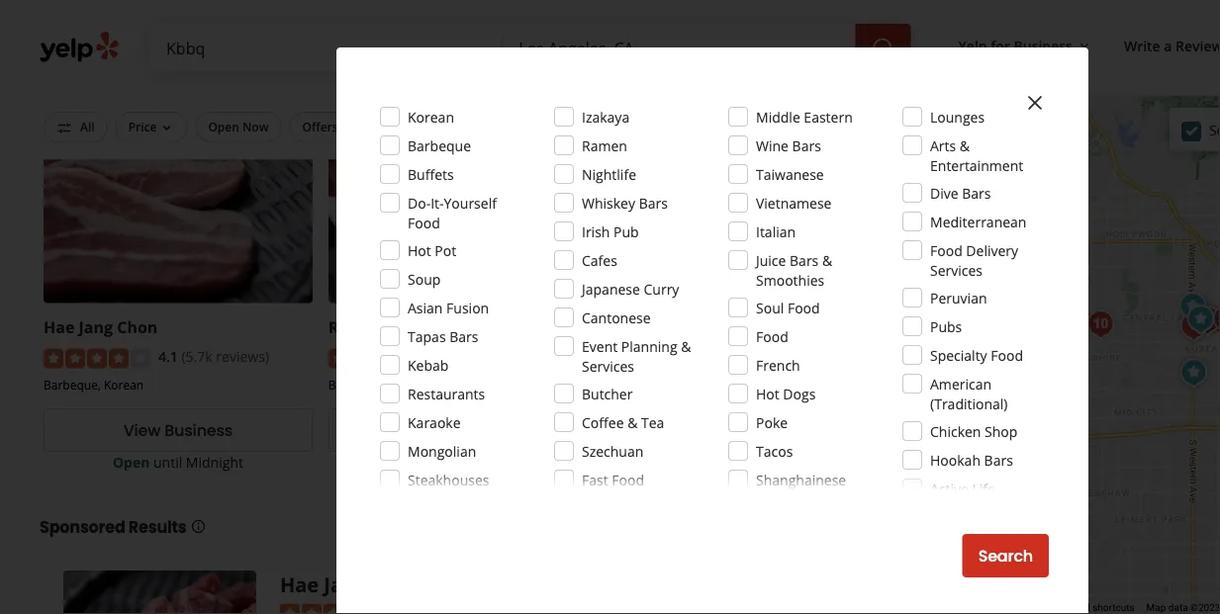Task type: locate. For each thing, give the bounding box(es) containing it.
midnight up 16 info v2 icon
[[186, 453, 243, 472]]

food right specialty
[[991, 346, 1024, 365]]

chon for the bottom hae jang chon link
[[372, 571, 423, 599]]

2 midnight from the left
[[756, 453, 813, 472]]

0 horizontal spatial now
[[243, 119, 269, 135]]

1 vertical spatial chon
[[372, 571, 423, 599]]

3 barbeque, from the left
[[613, 377, 671, 393]]

reviews) for songhak korean bbq
[[783, 348, 836, 366]]

yelp for business
[[959, 36, 1073, 55]]

barbeque, korean order now
[[329, 377, 504, 442]]

services down event
[[582, 357, 635, 376]]

0 vertical spatial for
[[991, 36, 1011, 55]]

new
[[824, 119, 850, 135]]

sponsored
[[40, 516, 125, 539]]

delivery inside 'food delivery services'
[[967, 241, 1019, 260]]

0 vertical spatial 4.1 star rating image
[[44, 349, 150, 369]]

bbq
[[748, 316, 782, 338]]

business for hae jang chon
[[165, 420, 233, 442]]

open for order now
[[397, 453, 434, 472]]

& inside event planning & services
[[681, 337, 691, 356]]

reviews) up dogs
[[783, 348, 836, 366]]

midnight
[[186, 453, 243, 472], [756, 453, 813, 472]]

1 view business link from the left
[[44, 409, 313, 452]]

user actions element
[[943, 28, 1221, 67]]

open
[[208, 119, 239, 135], [113, 453, 150, 472], [397, 453, 434, 472]]

bars down entertainment
[[963, 184, 992, 202]]

hot for hot and new
[[775, 119, 796, 135]]

for for yelp
[[991, 36, 1011, 55]]

0 horizontal spatial view
[[123, 420, 161, 442]]

0 horizontal spatial view business
[[123, 420, 233, 442]]

0 horizontal spatial view business link
[[44, 409, 313, 452]]

0 vertical spatial hot
[[775, 119, 796, 135]]

for
[[991, 36, 1011, 55], [682, 119, 699, 135]]

mongolian
[[408, 442, 476, 461]]

0 vertical spatial hae jang chon link
[[44, 316, 158, 338]]

0 horizontal spatial for
[[682, 119, 699, 135]]

& up smoothies
[[823, 251, 833, 270]]

now up 11:30
[[470, 420, 504, 442]]

0 horizontal spatial business
[[165, 420, 233, 442]]

juice
[[756, 251, 786, 270]]

1 view from the left
[[123, 420, 161, 442]]

1 horizontal spatial offers
[[529, 119, 565, 135]]

view business link for bbq
[[613, 409, 883, 452]]

pm
[[509, 453, 530, 472]]

asian fusion
[[408, 298, 489, 317]]

©2023
[[1191, 603, 1221, 614]]

& right planning
[[681, 337, 691, 356]]

0 horizontal spatial hae jang chon link
[[44, 316, 158, 338]]

2 view business link from the left
[[613, 409, 883, 452]]

1 horizontal spatial barbeque,
[[329, 377, 386, 393]]

1 barbeque, from the left
[[44, 377, 101, 393]]

cantonese
[[582, 308, 651, 327]]

bars down shop
[[985, 451, 1014, 470]]

offers left takeout in the top of the page
[[529, 119, 565, 135]]

until midnight
[[723, 453, 813, 472]]

view up open until midnight
[[123, 420, 161, 442]]

french
[[756, 356, 801, 375]]

0 vertical spatial now
[[243, 119, 269, 135]]

hot
[[775, 119, 796, 135], [408, 241, 431, 260], [756, 385, 780, 403]]

bars
[[793, 136, 822, 155], [963, 184, 992, 202], [639, 194, 668, 212], [790, 251, 819, 270], [450, 327, 479, 346], [985, 451, 1014, 470]]

middle eastern
[[756, 107, 853, 126]]

search image
[[872, 37, 896, 60]]

2 reviews) from the left
[[783, 348, 836, 366]]

1 horizontal spatial now
[[470, 420, 504, 442]]

0 horizontal spatial barbeque, korean
[[44, 377, 144, 393]]

fast food
[[582, 471, 645, 490]]

1 horizontal spatial jang
[[324, 571, 367, 599]]

now
[[243, 119, 269, 135], [470, 420, 504, 442]]

3.9 star rating image
[[329, 349, 435, 369]]

yelp
[[959, 36, 988, 55]]

steakhouses
[[408, 471, 490, 490]]

middle
[[756, 107, 801, 126]]

jjukku jjukku bbq image
[[1207, 305, 1221, 345]]

1 vertical spatial now
[[470, 420, 504, 442]]

services inside 'food delivery services'
[[931, 261, 983, 280]]

2 horizontal spatial until
[[723, 453, 752, 472]]

until for order now
[[437, 453, 466, 472]]

review
[[1176, 36, 1221, 55]]

1 horizontal spatial barbeque, korean
[[613, 377, 714, 393]]

specialty
[[931, 346, 988, 365]]

life
[[973, 480, 996, 498]]

food down szechuan
[[612, 471, 645, 490]]

hot dogs
[[756, 385, 816, 403]]

offers delivery
[[302, 119, 388, 135]]

road
[[329, 316, 368, 338]]

poke
[[756, 413, 788, 432]]

road to seoul - los angeles image
[[1175, 353, 1214, 393], [1175, 353, 1214, 393]]

services up peruvian
[[931, 261, 983, 280]]

2 barbeque, from the left
[[329, 377, 386, 393]]

0 horizontal spatial delivery
[[341, 119, 388, 135]]

0 horizontal spatial hae
[[44, 316, 75, 338]]

bars right -
[[450, 327, 479, 346]]

delivery for food delivery services
[[967, 241, 1019, 260]]

0 vertical spatial hae
[[44, 316, 75, 338]]

chon for the leftmost hae jang chon link
[[117, 316, 158, 338]]

hae jang chon link
[[44, 316, 158, 338], [280, 571, 423, 599]]

baekjeong - los angeles image
[[1207, 300, 1221, 340]]

for right the yelp
[[991, 36, 1011, 55]]

0 horizontal spatial hae jang chon
[[44, 316, 158, 338]]

view business up open until midnight
[[123, 420, 233, 442]]

filters group
[[40, 112, 866, 143]]

hae jang chon image
[[1182, 300, 1221, 340]]

view business for bbq
[[693, 420, 803, 442]]

3.9
[[443, 348, 467, 366]]

0 vertical spatial delivery
[[341, 119, 388, 135]]

0 horizontal spatial until
[[153, 453, 182, 472]]

1 horizontal spatial view business link
[[613, 409, 883, 452]]

until down order
[[437, 453, 466, 472]]

map data ©2023
[[1147, 603, 1221, 614]]

2 horizontal spatial barbeque,
[[613, 377, 671, 393]]

view business
[[123, 420, 233, 442], [693, 420, 803, 442]]

bars for tapas bars
[[450, 327, 479, 346]]

mediterranean
[[931, 212, 1027, 231]]

midnight down poke
[[756, 453, 813, 472]]

curry
[[644, 280, 680, 298]]

delivery inside button
[[341, 119, 388, 135]]

2 offers from the left
[[529, 119, 565, 135]]

view business link
[[44, 409, 313, 452], [613, 409, 883, 452]]

reviews) right (5.7k
[[216, 348, 269, 366]]

a
[[1165, 36, 1173, 55]]

1 midnight from the left
[[186, 453, 243, 472]]

0 horizontal spatial offers
[[302, 119, 338, 135]]

until left tacos on the bottom right of the page
[[723, 453, 752, 472]]

0 vertical spatial services
[[931, 261, 983, 280]]

1 reviews) from the left
[[216, 348, 269, 366]]

offers right open now button
[[302, 119, 338, 135]]

1 horizontal spatial reviews)
[[783, 348, 836, 366]]

1 horizontal spatial until
[[437, 453, 466, 472]]

0 horizontal spatial barbeque,
[[44, 377, 101, 393]]

3 until from the left
[[723, 453, 752, 472]]

food delivery services
[[931, 241, 1019, 280]]

2 view from the left
[[693, 420, 731, 442]]

view right tea
[[693, 420, 731, 442]]

& right the arts
[[960, 136, 970, 155]]

offers inside button
[[302, 119, 338, 135]]

-
[[443, 316, 448, 338]]

4.1 star rating image
[[44, 349, 150, 369], [280, 605, 387, 615]]

1 horizontal spatial view
[[693, 420, 731, 442]]

food down do-
[[408, 213, 440, 232]]

angeles
[[483, 316, 545, 338]]

view business link up until midnight
[[613, 409, 883, 452]]

2 view business from the left
[[693, 420, 803, 442]]

hae
[[44, 316, 75, 338], [280, 571, 319, 599]]

hot up wine bars
[[775, 119, 796, 135]]

keyboard shortcuts button
[[1049, 602, 1135, 615]]

nightlife
[[582, 165, 637, 184]]

1 vertical spatial services
[[582, 357, 635, 376]]

1 horizontal spatial open
[[208, 119, 239, 135]]

1 vertical spatial for
[[682, 119, 699, 135]]

write a review link
[[1117, 28, 1221, 63]]

juice bars & smoothies
[[756, 251, 833, 290]]

2 barbeque, korean from the left
[[613, 377, 714, 393]]

(traditional)
[[931, 395, 1008, 413]]

tapas
[[408, 327, 446, 346]]

songhak korean bbq image
[[1174, 287, 1213, 327]]

barbeque, inside barbeque, korean order now
[[329, 377, 386, 393]]

1 horizontal spatial hae jang chon link
[[280, 571, 423, 599]]

1 vertical spatial hot
[[408, 241, 431, 260]]

1 vertical spatial hae jang chon
[[280, 571, 423, 599]]

bars for whiskey bars
[[639, 194, 668, 212]]

korean down the kebab
[[389, 377, 429, 393]]

genwa korean bbq mid wilshire image
[[1082, 305, 1121, 345]]

butcher
[[582, 385, 633, 403]]

business up open until midnight
[[165, 420, 233, 442]]

0 horizontal spatial chon
[[117, 316, 158, 338]]

view business for chon
[[123, 420, 233, 442]]

until up the results on the bottom left of the page
[[153, 453, 182, 472]]

write a review
[[1125, 36, 1221, 55]]

bars for hookah bars
[[985, 451, 1014, 470]]

smoothies
[[756, 271, 825, 290]]

to
[[372, 316, 391, 338]]

for right good
[[682, 119, 699, 135]]

1 horizontal spatial hae jang chon
[[280, 571, 423, 599]]

food down mediterranean
[[931, 241, 963, 260]]

for inside button
[[991, 36, 1011, 55]]

korean up open until midnight
[[104, 377, 144, 393]]

1 horizontal spatial hae
[[280, 571, 319, 599]]

1 horizontal spatial midnight
[[756, 453, 813, 472]]

2 horizontal spatial business
[[1014, 36, 1073, 55]]

business left 16 chevron down v2 image
[[1014, 36, 1073, 55]]

1 horizontal spatial delivery
[[967, 241, 1019, 260]]

reviews)
[[216, 348, 269, 366], [783, 348, 836, 366]]

1 vertical spatial hae
[[280, 571, 319, 599]]

songhak korean bbq
[[613, 316, 782, 338]]

bars inside 'juice bars & smoothies'
[[790, 251, 819, 270]]

shanghainese
[[756, 471, 847, 490]]

wine bars
[[756, 136, 822, 155]]

dive
[[931, 184, 959, 202]]

whiskey bars
[[582, 194, 668, 212]]

bars down and at the top right of page
[[793, 136, 822, 155]]

1 horizontal spatial view business
[[693, 420, 803, 442]]

4.1 (5.7k reviews)
[[158, 348, 269, 366]]

2 horizontal spatial open
[[397, 453, 434, 472]]

yourself
[[444, 194, 497, 212]]

planning
[[622, 337, 678, 356]]

food down smoothies
[[788, 298, 820, 317]]

0 horizontal spatial reviews)
[[216, 348, 269, 366]]

1 horizontal spatial services
[[931, 261, 983, 280]]

1 view business from the left
[[123, 420, 233, 442]]

korean up barbeque
[[408, 107, 454, 126]]

view business link up open until midnight
[[44, 409, 313, 452]]

1 until from the left
[[153, 453, 182, 472]]

tea
[[642, 413, 665, 432]]

1 horizontal spatial chon
[[372, 571, 423, 599]]

american (traditional)
[[931, 375, 1008, 413]]

offers takeout button
[[517, 112, 628, 142]]

hot and new button
[[762, 112, 862, 142]]

barbeque,
[[44, 377, 101, 393], [329, 377, 386, 393], [613, 377, 671, 393]]

keyboard shortcuts
[[1049, 603, 1135, 614]]

hot up poke
[[756, 385, 780, 403]]

business up until midnight
[[734, 420, 803, 442]]

1 horizontal spatial for
[[991, 36, 1011, 55]]

bars up pub
[[639, 194, 668, 212]]

0 horizontal spatial midnight
[[186, 453, 243, 472]]

2 vertical spatial hot
[[756, 385, 780, 403]]

None search field
[[150, 24, 915, 71]]

hot for hot dogs
[[756, 385, 780, 403]]

korean inside search dialog
[[408, 107, 454, 126]]

coffee
[[582, 413, 624, 432]]

1 vertical spatial hae jang chon link
[[280, 571, 423, 599]]

now left offers delivery
[[243, 119, 269, 135]]

offers inside button
[[529, 119, 565, 135]]

for inside button
[[682, 119, 699, 135]]

it-
[[431, 194, 444, 212]]

barbeque, for hae
[[44, 377, 101, 393]]

hot left pot
[[408, 241, 431, 260]]

view business up until midnight
[[693, 420, 803, 442]]

view business link for chon
[[44, 409, 313, 452]]

0 vertical spatial chon
[[117, 316, 158, 338]]

food
[[408, 213, 440, 232], [931, 241, 963, 260], [788, 298, 820, 317], [756, 327, 789, 346], [991, 346, 1024, 365], [612, 471, 645, 490]]

& inside 'juice bars & smoothies'
[[823, 251, 833, 270]]

1 vertical spatial delivery
[[967, 241, 1019, 260]]

business inside button
[[1014, 36, 1073, 55]]

0 horizontal spatial jang
[[79, 316, 113, 338]]

1 offers from the left
[[302, 119, 338, 135]]

16 chevron down v2 image
[[1077, 38, 1093, 54]]

tacos
[[756, 442, 793, 461]]

1 horizontal spatial 4.1 star rating image
[[280, 605, 387, 615]]

1 barbeque, korean from the left
[[44, 377, 144, 393]]

bars for juice bars & smoothies
[[790, 251, 819, 270]]

0 horizontal spatial services
[[582, 357, 635, 376]]

korean down "4.6 star rating" image
[[674, 377, 714, 393]]

hot inside button
[[775, 119, 796, 135]]

gangnam station korean bbq image
[[1175, 307, 1214, 347], [1175, 307, 1214, 347]]

good
[[649, 119, 679, 135]]

data
[[1169, 603, 1189, 614]]

services
[[931, 261, 983, 280], [582, 357, 635, 376]]

bars up smoothies
[[790, 251, 819, 270]]

1 horizontal spatial business
[[734, 420, 803, 442]]

16 filter v2 image
[[56, 120, 72, 136]]

0 horizontal spatial open
[[113, 453, 150, 472]]

dogs
[[783, 385, 816, 403]]

&
[[960, 136, 970, 155], [823, 251, 833, 270], [681, 337, 691, 356], [628, 413, 638, 432]]

2 until from the left
[[437, 453, 466, 472]]



Task type: describe. For each thing, give the bounding box(es) containing it.
good for dinner button
[[636, 112, 754, 142]]

open until 11:30 pm
[[397, 453, 530, 472]]

peruvian
[[931, 289, 988, 307]]

offers for offers delivery
[[302, 119, 338, 135]]

google image
[[938, 589, 1004, 615]]

arts & entertainment
[[931, 136, 1024, 175]]

road to seoul - los angeles link
[[329, 316, 545, 338]]

pubs
[[931, 317, 963, 336]]

hookah bars
[[931, 451, 1014, 470]]

wine
[[756, 136, 789, 155]]

restaurants
[[408, 385, 485, 403]]

open until midnight
[[113, 453, 243, 472]]

0 vertical spatial jang
[[79, 316, 113, 338]]

hot and new
[[775, 119, 850, 135]]

& inside arts & entertainment
[[960, 136, 970, 155]]

izakaya
[[582, 107, 630, 126]]

pub
[[614, 222, 639, 241]]

and
[[799, 119, 821, 135]]

soul
[[756, 298, 784, 317]]

offers for offers takeout
[[529, 119, 565, 135]]

king chang - la image
[[1188, 301, 1221, 341]]

for for good
[[682, 119, 699, 135]]

cafes
[[582, 251, 618, 270]]

keyboard
[[1049, 603, 1091, 614]]

reservations
[[422, 119, 496, 135]]

4.1
[[158, 348, 178, 366]]

food inside do-it-yourself food
[[408, 213, 440, 232]]

barbeque
[[408, 136, 471, 155]]

bars for wine bars
[[793, 136, 822, 155]]

japanese curry
[[582, 280, 680, 298]]

1 vertical spatial jang
[[324, 571, 367, 599]]

16 info v2 image
[[191, 519, 206, 535]]

barbeque, korean for songhak
[[613, 377, 714, 393]]

taiwanese
[[756, 165, 824, 184]]

sponsored results
[[40, 516, 187, 539]]

(397
[[752, 348, 779, 366]]

irish pub
[[582, 222, 639, 241]]

korean inside barbeque, korean order now
[[389, 377, 429, 393]]

songhak korean bbq link
[[613, 316, 782, 338]]

american
[[931, 375, 992, 394]]

active
[[931, 480, 969, 498]]

fast
[[582, 471, 609, 490]]

map region
[[710, 0, 1221, 615]]

eastern
[[804, 107, 853, 126]]

hot for hot pot
[[408, 241, 431, 260]]

shop
[[985, 422, 1018, 441]]

fusion
[[447, 298, 489, 317]]

open inside button
[[208, 119, 239, 135]]

reservations button
[[409, 112, 509, 142]]

japanese
[[582, 280, 640, 298]]

all
[[80, 119, 95, 135]]

4.6 star rating image
[[613, 349, 720, 369]]

asian
[[408, 298, 443, 317]]

close image
[[1024, 91, 1047, 115]]

now inside button
[[243, 119, 269, 135]]

open for view business
[[113, 453, 150, 472]]

soup
[[408, 270, 441, 289]]

view for korean
[[693, 420, 731, 442]]

open now button
[[195, 112, 282, 142]]

1 vertical spatial 4.1 star rating image
[[280, 605, 387, 615]]

italian
[[756, 222, 796, 241]]

business for songhak korean bbq
[[734, 420, 803, 442]]

road to seoul - los angeles
[[329, 316, 545, 338]]

hae jang chon image
[[1182, 300, 1221, 340]]

11:30
[[470, 453, 505, 472]]

all button
[[44, 112, 108, 143]]

active life
[[931, 480, 996, 498]]

event
[[582, 337, 618, 356]]

order now link
[[329, 409, 598, 452]]

search
[[979, 546, 1034, 568]]

korean up 4.6
[[687, 316, 744, 338]]

coffee & tea
[[582, 413, 665, 432]]

do-
[[408, 194, 431, 212]]

0 horizontal spatial 4.1 star rating image
[[44, 349, 150, 369]]

ramen
[[582, 136, 628, 155]]

offers delivery button
[[290, 112, 401, 142]]

se
[[1210, 121, 1221, 139]]

szechuan
[[582, 442, 644, 461]]

barbeque, korean for hae
[[44, 377, 144, 393]]

barbeque, for songhak
[[613, 377, 671, 393]]

ahgassi gopchang image
[[1188, 301, 1221, 341]]

services inside event planning & services
[[582, 357, 635, 376]]

(5.7k
[[182, 348, 213, 366]]

view for jang
[[123, 420, 161, 442]]

reviews) for hae jang chon
[[216, 348, 269, 366]]

delivery for offers delivery
[[341, 119, 388, 135]]

yelp for business button
[[951, 28, 1101, 63]]

now inside barbeque, korean order now
[[470, 420, 504, 442]]

results
[[128, 516, 187, 539]]

0 vertical spatial hae jang chon
[[44, 316, 158, 338]]

chicken shop
[[931, 422, 1018, 441]]

hookah
[[931, 451, 981, 470]]

bars for dive bars
[[963, 184, 992, 202]]

4.6 (397 reviews)
[[728, 348, 836, 366]]

prime k bbq image
[[1175, 289, 1214, 329]]

food inside 'food delivery services'
[[931, 241, 963, 260]]

until for view business
[[153, 453, 182, 472]]

takeout
[[568, 119, 615, 135]]

karaoke
[[408, 413, 461, 432]]

food up (397
[[756, 327, 789, 346]]

chicken
[[931, 422, 982, 441]]

search dialog
[[0, 0, 1221, 615]]

buffets
[[408, 165, 454, 184]]

hot pot
[[408, 241, 457, 260]]

entertainment
[[931, 156, 1024, 175]]

los
[[452, 316, 479, 338]]

tapas bars
[[408, 327, 479, 346]]

& left tea
[[628, 413, 638, 432]]

lounges
[[931, 107, 985, 126]]



Task type: vqa. For each thing, say whether or not it's contained in the screenshot.
Clear all link
no



